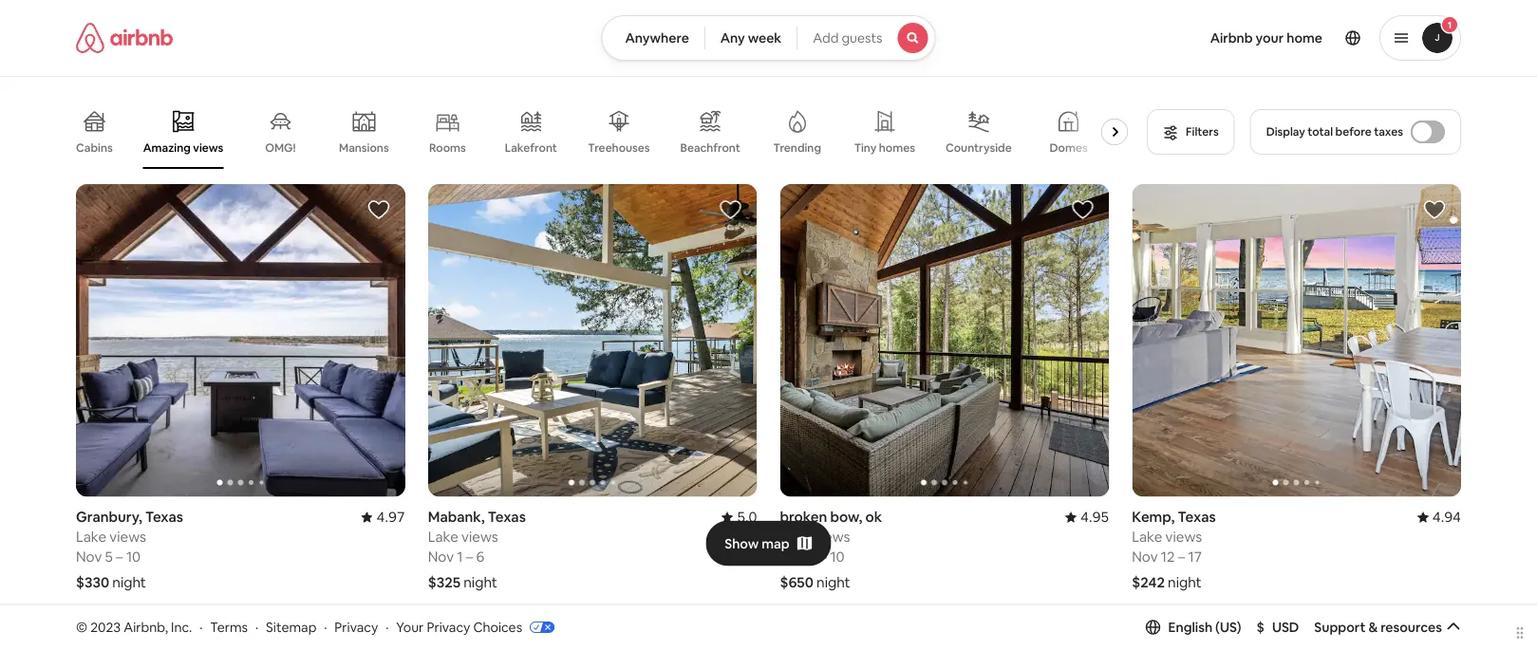 Task type: locate. For each thing, give the bounding box(es) containing it.
1 horizontal spatial 1
[[1448, 19, 1452, 31]]

airbnb your home
[[1210, 29, 1323, 47]]

2 10 from the left
[[830, 548, 845, 566]]

privacy
[[335, 619, 378, 636], [427, 619, 470, 636]]

week
[[748, 29, 782, 47]]

1
[[1448, 19, 1452, 31], [457, 548, 463, 566]]

group
[[76, 95, 1136, 169], [76, 184, 405, 497], [428, 184, 757, 497], [780, 184, 1109, 497], [1132, 184, 1461, 497], [76, 632, 405, 650], [428, 632, 757, 650], [780, 632, 1109, 650], [780, 632, 1109, 650], [1132, 632, 1461, 650]]

nov for nov 12 – 17
[[1132, 548, 1158, 566]]

your privacy choices link
[[396, 619, 555, 637]]

texas for granbury, texas
[[145, 508, 183, 526]]

2 privacy from the left
[[427, 619, 470, 636]]

6
[[476, 548, 485, 566]]

4 nov from the left
[[1132, 548, 1158, 566]]

views down bow,
[[813, 528, 850, 546]]

$650
[[780, 573, 814, 592]]

3 nov from the left
[[780, 548, 806, 566]]

$
[[1257, 619, 1265, 636]]

nov
[[76, 548, 102, 566], [428, 548, 454, 566], [780, 548, 806, 566], [1132, 548, 1158, 566]]

texas right mabank,
[[488, 508, 526, 526]]

5 up the $650
[[809, 548, 817, 566]]

views right the amazing
[[193, 140, 223, 155]]

2 night from the left
[[464, 573, 497, 592]]

texas inside kemp, texas lake views nov 12 – 17 $242 night
[[1178, 508, 1216, 526]]

$325
[[428, 573, 461, 592]]

1 horizontal spatial texas
[[488, 508, 526, 526]]

privacy link
[[335, 619, 378, 636]]

4 night from the left
[[1168, 573, 1202, 592]]

support & resources button
[[1314, 619, 1461, 636]]

– inside mabank, texas lake views nov 1 – 6 $325 night
[[466, 548, 473, 566]]

add to wishlist: granbury, texas image
[[367, 198, 390, 221]]

1 – from the left
[[116, 548, 123, 566]]

broken bow, ok lake views nov 5 – 10 $650 night
[[780, 508, 882, 592]]

display
[[1266, 124, 1305, 139]]

texas inside mabank, texas lake views nov 1 – 6 $325 night
[[488, 508, 526, 526]]

night down 6
[[464, 573, 497, 592]]

texas for mabank, texas
[[488, 508, 526, 526]]

nov inside granbury, texas lake views nov 5 – 10 $330 night
[[76, 548, 102, 566]]

views for mabank, texas
[[461, 528, 498, 546]]

lake inside "broken bow, ok lake views nov 5 – 10 $650 night"
[[780, 528, 810, 546]]

4 · from the left
[[386, 619, 389, 636]]

countryside
[[946, 141, 1012, 155]]

rooms
[[429, 141, 466, 155]]

– left 17
[[1178, 548, 1185, 566]]

5 inside "broken bow, ok lake views nov 5 – 10 $650 night"
[[809, 548, 817, 566]]

– down broken
[[820, 548, 827, 566]]

your
[[1256, 29, 1284, 47]]

· right terms link at the bottom
[[255, 619, 258, 636]]

4 – from the left
[[1178, 548, 1185, 566]]

1 horizontal spatial 5
[[809, 548, 817, 566]]

display total before taxes button
[[1250, 109, 1461, 155]]

© 2023 airbnb, inc. ·
[[76, 619, 203, 636]]

tiny
[[854, 141, 877, 155]]

lake down broken
[[780, 528, 810, 546]]

domes
[[1050, 141, 1088, 155]]

nov up $325
[[428, 548, 454, 566]]

granbury, texas lake views nov 5 – 10 $330 night
[[76, 508, 183, 592]]

0 vertical spatial 1
[[1448, 19, 1452, 31]]

views inside kemp, texas lake views nov 12 – 17 $242 night
[[1165, 528, 1202, 546]]

· left the privacy link
[[324, 619, 327, 636]]

1 horizontal spatial privacy
[[427, 619, 470, 636]]

1 nov from the left
[[76, 548, 102, 566]]

texas
[[145, 508, 183, 526], [488, 508, 526, 526], [1178, 508, 1216, 526]]

4.94 out of 5 average rating image
[[1417, 508, 1461, 526]]

5
[[105, 548, 113, 566], [809, 548, 817, 566]]

2 horizontal spatial texas
[[1178, 508, 1216, 526]]

night right $330
[[112, 573, 146, 592]]

ok
[[865, 508, 882, 526]]

· left your
[[386, 619, 389, 636]]

texas up 17
[[1178, 508, 1216, 526]]

choices
[[473, 619, 522, 636]]

kemp,
[[1132, 508, 1175, 526]]

home
[[1287, 29, 1323, 47]]

lake inside mabank, texas lake views nov 1 – 6 $325 night
[[428, 528, 458, 546]]

lake for granbury, texas
[[76, 528, 106, 546]]

beachfront
[[680, 141, 740, 155]]

add to wishlist: mabank, texas image
[[719, 198, 742, 221]]

usd
[[1272, 619, 1299, 636]]

filters
[[1186, 124, 1219, 139]]

– left 6
[[466, 548, 473, 566]]

4.94
[[1432, 508, 1461, 526]]

mabank, texas lake views nov 1 – 6 $325 night
[[428, 508, 526, 592]]

–
[[116, 548, 123, 566], [466, 548, 473, 566], [820, 548, 827, 566], [1178, 548, 1185, 566]]

3 lake from the left
[[780, 528, 810, 546]]

add
[[813, 29, 839, 47]]

10 down granbury,
[[126, 548, 141, 566]]

2 nov from the left
[[428, 548, 454, 566]]

lake down kemp,
[[1132, 528, 1162, 546]]

1 lake from the left
[[76, 528, 106, 546]]

1 5 from the left
[[105, 548, 113, 566]]

privacy left your
[[335, 619, 378, 636]]

lake inside granbury, texas lake views nov 5 – 10 $330 night
[[76, 528, 106, 546]]

4.95 out of 5 average rating image
[[1065, 508, 1109, 526]]

2 – from the left
[[466, 548, 473, 566]]

0 horizontal spatial texas
[[145, 508, 183, 526]]

0 horizontal spatial 1
[[457, 548, 463, 566]]

1 inside dropdown button
[[1448, 19, 1452, 31]]

total
[[1308, 124, 1333, 139]]

3 texas from the left
[[1178, 508, 1216, 526]]

lake inside kemp, texas lake views nov 12 – 17 $242 night
[[1132, 528, 1162, 546]]

4 lake from the left
[[1132, 528, 1162, 546]]

2 · from the left
[[255, 619, 258, 636]]

1 10 from the left
[[126, 548, 141, 566]]

night right the $650
[[817, 573, 850, 592]]

night inside mabank, texas lake views nov 1 – 6 $325 night
[[464, 573, 497, 592]]

$ usd
[[1257, 619, 1299, 636]]

any
[[720, 29, 745, 47]]

None search field
[[601, 15, 936, 61]]

0 horizontal spatial 5
[[105, 548, 113, 566]]

2 texas from the left
[[488, 508, 526, 526]]

nov up the $650
[[780, 548, 806, 566]]

views inside granbury, texas lake views nov 5 – 10 $330 night
[[110, 528, 146, 546]]

1 vertical spatial 1
[[457, 548, 463, 566]]

views up 17
[[1165, 528, 1202, 546]]

·
[[200, 619, 203, 636], [255, 619, 258, 636], [324, 619, 327, 636], [386, 619, 389, 636]]

night down 17
[[1168, 573, 1202, 592]]

lake down granbury,
[[76, 528, 106, 546]]

1 texas from the left
[[145, 508, 183, 526]]

2 5 from the left
[[809, 548, 817, 566]]

terms · sitemap · privacy
[[210, 619, 378, 636]]

10
[[126, 548, 141, 566], [830, 548, 845, 566]]

– inside granbury, texas lake views nov 5 – 10 $330 night
[[116, 548, 123, 566]]

5 inside granbury, texas lake views nov 5 – 10 $330 night
[[105, 548, 113, 566]]

2 lake from the left
[[428, 528, 458, 546]]

– down granbury,
[[116, 548, 123, 566]]

views
[[193, 140, 223, 155], [110, 528, 146, 546], [461, 528, 498, 546], [813, 528, 850, 546], [1165, 528, 1202, 546]]

filters button
[[1147, 109, 1235, 155]]

night inside granbury, texas lake views nov 5 – 10 $330 night
[[112, 573, 146, 592]]

3 – from the left
[[820, 548, 827, 566]]

1 night from the left
[[112, 573, 146, 592]]

privacy right your
[[427, 619, 470, 636]]

taxes
[[1374, 124, 1403, 139]]

0 horizontal spatial privacy
[[335, 619, 378, 636]]

nov left 12
[[1132, 548, 1158, 566]]

night inside kemp, texas lake views nov 12 – 17 $242 night
[[1168, 573, 1202, 592]]

add guests
[[813, 29, 883, 47]]

10 down bow,
[[830, 548, 845, 566]]

views down granbury,
[[110, 528, 146, 546]]

3 night from the left
[[817, 573, 850, 592]]

0 horizontal spatial 10
[[126, 548, 141, 566]]

texas right granbury,
[[145, 508, 183, 526]]

5 up $330
[[105, 548, 113, 566]]

· right inc.
[[200, 619, 203, 636]]

nov inside mabank, texas lake views nov 1 – 6 $325 night
[[428, 548, 454, 566]]

lake down mabank,
[[428, 528, 458, 546]]

trending
[[773, 141, 821, 155]]

airbnb your home link
[[1199, 18, 1334, 58]]

group containing amazing views
[[76, 95, 1136, 169]]

lake
[[76, 528, 106, 546], [428, 528, 458, 546], [780, 528, 810, 546], [1132, 528, 1162, 546]]

texas inside granbury, texas lake views nov 5 – 10 $330 night
[[145, 508, 183, 526]]

views inside mabank, texas lake views nov 1 – 6 $325 night
[[461, 528, 498, 546]]

nov up $330
[[76, 548, 102, 566]]

night inside "broken bow, ok lake views nov 5 – 10 $650 night"
[[817, 573, 850, 592]]

views up 6
[[461, 528, 498, 546]]

show map button
[[706, 521, 831, 566]]

– inside kemp, texas lake views nov 12 – 17 $242 night
[[1178, 548, 1185, 566]]

$242
[[1132, 573, 1165, 592]]

1 horizontal spatial 10
[[830, 548, 845, 566]]

nov inside kemp, texas lake views nov 12 – 17 $242 night
[[1132, 548, 1158, 566]]



Task type: describe. For each thing, give the bounding box(es) containing it.
– for nov 12 – 17
[[1178, 548, 1185, 566]]

– for nov 1 – 6
[[466, 548, 473, 566]]

views for granbury, texas
[[110, 528, 146, 546]]

10 inside granbury, texas lake views nov 5 – 10 $330 night
[[126, 548, 141, 566]]

granbury,
[[76, 508, 142, 526]]

resources
[[1381, 619, 1442, 636]]

1 privacy from the left
[[335, 619, 378, 636]]

4.97 out of 5 average rating image
[[361, 508, 405, 526]]

treehouses
[[588, 141, 650, 155]]

none search field containing anywhere
[[601, 15, 936, 61]]

4.95
[[1080, 508, 1109, 526]]

12
[[1161, 548, 1175, 566]]

amazing views
[[143, 140, 223, 155]]

support & resources
[[1314, 619, 1442, 636]]

omg!
[[265, 141, 296, 155]]

– inside "broken bow, ok lake views nov 5 – 10 $650 night"
[[820, 548, 827, 566]]

broken
[[780, 508, 827, 526]]

nov for nov 1 – 6
[[428, 548, 454, 566]]

1 inside mabank, texas lake views nov 1 – 6 $325 night
[[457, 548, 463, 566]]

kemp, texas lake views nov 12 – 17 $242 night
[[1132, 508, 1216, 592]]

17
[[1188, 548, 1202, 566]]

2023
[[90, 619, 121, 636]]

terms link
[[210, 619, 248, 636]]

10 inside "broken bow, ok lake views nov 5 – 10 $650 night"
[[830, 548, 845, 566]]

english (us) button
[[1146, 619, 1241, 636]]

sitemap link
[[266, 619, 317, 636]]

(us)
[[1215, 619, 1241, 636]]

cabins
[[76, 141, 113, 155]]

nov for nov 5 – 10
[[76, 548, 102, 566]]

any week
[[720, 29, 782, 47]]

night for nov 1 – 6
[[464, 573, 497, 592]]

your
[[396, 619, 424, 636]]

sitemap
[[266, 619, 317, 636]]

add to wishlist: broken bow, ok image
[[1071, 198, 1094, 221]]

show
[[725, 535, 759, 552]]

support
[[1314, 619, 1366, 636]]

guests
[[842, 29, 883, 47]]

terms
[[210, 619, 248, 636]]

4.97
[[376, 508, 405, 526]]

add to wishlist: kemp, texas image
[[1423, 198, 1446, 221]]

views inside "broken bow, ok lake views nov 5 – 10 $650 night"
[[813, 528, 850, 546]]

airbnb
[[1210, 29, 1253, 47]]

anywhere
[[625, 29, 689, 47]]

any week button
[[704, 15, 798, 61]]

english (us)
[[1168, 619, 1241, 636]]

$330
[[76, 573, 109, 592]]

nov inside "broken bow, ok lake views nov 5 – 10 $650 night"
[[780, 548, 806, 566]]

lake for mabank, texas
[[428, 528, 458, 546]]

©
[[76, 619, 87, 636]]

map
[[762, 535, 790, 552]]

3 · from the left
[[324, 619, 327, 636]]

homes
[[879, 141, 915, 155]]

tiny homes
[[854, 141, 915, 155]]

inc.
[[171, 619, 192, 636]]

display total before taxes
[[1266, 124, 1403, 139]]

texas for kemp, texas
[[1178, 508, 1216, 526]]

5.0
[[737, 508, 757, 526]]

– for nov 5 – 10
[[116, 548, 123, 566]]

1 · from the left
[[200, 619, 203, 636]]

before
[[1335, 124, 1372, 139]]

lakefront
[[505, 141, 557, 155]]

show map
[[725, 535, 790, 552]]

5.0 out of 5 average rating image
[[722, 508, 757, 526]]

night for nov 5 – 10
[[112, 573, 146, 592]]

views for kemp, texas
[[1165, 528, 1202, 546]]

your privacy choices
[[396, 619, 522, 636]]

&
[[1368, 619, 1378, 636]]

airbnb,
[[124, 619, 168, 636]]

mabank,
[[428, 508, 485, 526]]

english
[[1168, 619, 1213, 636]]

amazing
[[143, 140, 191, 155]]

mansions
[[339, 141, 389, 155]]

add guests button
[[797, 15, 936, 61]]

profile element
[[959, 0, 1461, 76]]

anywhere button
[[601, 15, 705, 61]]

bow,
[[830, 508, 862, 526]]

1 button
[[1379, 15, 1461, 61]]

lake for kemp, texas
[[1132, 528, 1162, 546]]

night for nov 12 – 17
[[1168, 573, 1202, 592]]



Task type: vqa. For each thing, say whether or not it's contained in the screenshot.


